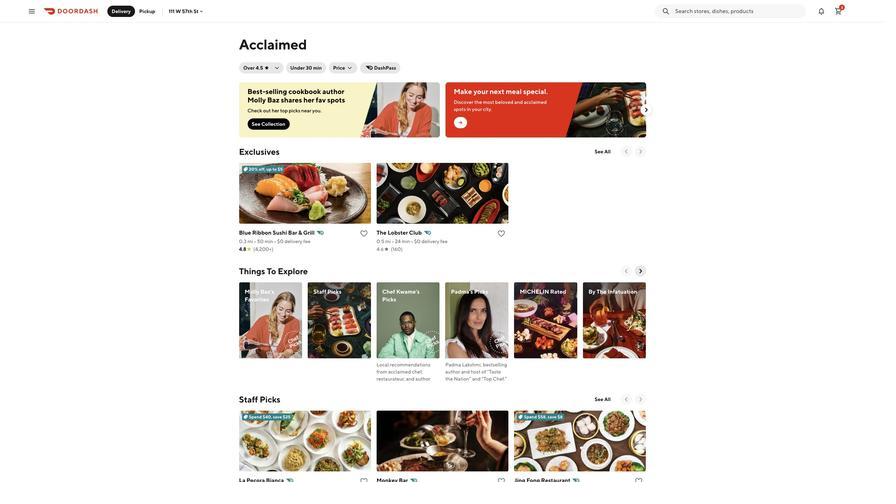 Task type: describe. For each thing, give the bounding box(es) containing it.
baz's
[[261, 289, 275, 295]]

1 vertical spatial the
[[597, 289, 607, 295]]

molly baz's favorites link
[[239, 283, 302, 359]]

by the infatuation link
[[583, 283, 647, 359]]

1 vertical spatial her
[[272, 108, 279, 114]]

→ button
[[454, 117, 467, 128]]

make your next meal special.
[[454, 87, 548, 95]]

see inside button
[[252, 121, 261, 127]]

fee for the lobster club
[[441, 239, 448, 244]]

molly baz's favorites
[[245, 289, 275, 303]]

under 30 min
[[290, 65, 322, 71]]

4.5
[[256, 65, 263, 71]]

pickup
[[139, 8, 155, 14]]

discover the most beloved and acclaimed spots in your city.
[[454, 99, 547, 112]]

acclaimed
[[239, 36, 307, 53]]

you.
[[313, 108, 322, 114]]

acclaimed inside discover the most beloved and acclaimed spots in your city.
[[524, 99, 547, 105]]

spend for spend $40, save $25
[[249, 415, 262, 420]]

$​0 for club
[[414, 239, 421, 244]]

and down host
[[472, 376, 481, 382]]

acclaimed inside local recommendations from acclaimed chef, restaurateur, and author
[[388, 369, 411, 375]]

nation"
[[454, 376, 471, 382]]

spend $58, save $8
[[524, 415, 563, 420]]

1 previous button of carousel image from the top
[[623, 148, 630, 155]]

notification bell image
[[818, 7, 826, 15]]

over 4.5 button
[[239, 62, 283, 74]]

20% off, up to $5
[[249, 167, 283, 172]]

chef
[[383, 289, 395, 295]]

grill
[[303, 229, 315, 236]]

blue ribbon sushi bar & grill
[[239, 229, 315, 236]]

padma's picks
[[451, 289, 489, 295]]

see collection button
[[248, 118, 290, 130]]

4 • from the left
[[411, 239, 413, 244]]

author for nation"
[[446, 369, 461, 375]]

check out her top picks near you.
[[248, 108, 322, 114]]

→
[[458, 120, 463, 126]]

next button of carousel image for 2nd previous button of carousel icon from the top of the page
[[637, 268, 644, 275]]

min inside under 30 min button
[[313, 65, 322, 71]]

things to explore
[[239, 266, 308, 276]]

0 vertical spatial your
[[474, 87, 489, 95]]

spots inside best-selling cookbook author molly baz shares her fav spots
[[328, 96, 345, 104]]

$8
[[558, 415, 563, 420]]

50
[[257, 239, 264, 244]]

111 w 57th st
[[169, 8, 199, 14]]

(160)
[[391, 246, 403, 252]]

see all link for staff picks
[[591, 394, 615, 405]]

0 vertical spatial staff picks
[[314, 289, 342, 295]]

recommendations
[[390, 362, 431, 368]]

2 items, open order cart image
[[835, 7, 843, 15]]

next button of carousel image
[[637, 396, 644, 403]]

the lobster club
[[377, 229, 422, 236]]

delivery
[[112, 8, 131, 14]]

chef,
[[412, 369, 423, 375]]

collection
[[262, 121, 286, 127]]

see for exclusives
[[595, 149, 604, 155]]

2 previous button of carousel image from the top
[[623, 268, 630, 275]]

2 • from the left
[[274, 239, 276, 244]]

spots inside discover the most beloved and acclaimed spots in your city.
[[454, 106, 466, 112]]

near
[[302, 108, 312, 114]]

1 • from the left
[[254, 239, 256, 244]]

club
[[409, 229, 422, 236]]

chef kwame's picks
[[383, 289, 420, 303]]

rated
[[551, 289, 567, 295]]

cookbook
[[289, 87, 321, 95]]

24
[[395, 239, 401, 244]]

padma lakshmi, bestselling author and host of "taste the nation" and "top chef."
[[446, 362, 508, 382]]

from
[[377, 369, 387, 375]]

selling
[[266, 87, 287, 95]]

0.5 mi • 24 min • $​0 delivery fee
[[377, 239, 448, 244]]

city.
[[483, 106, 492, 112]]

price
[[333, 65, 345, 71]]

explore
[[278, 266, 308, 276]]

spend for spend $58, save $8
[[524, 415, 537, 420]]

dashpass
[[374, 65, 396, 71]]

chef."
[[493, 376, 507, 382]]

$25
[[283, 415, 291, 420]]

things
[[239, 266, 265, 276]]

save for $58,
[[548, 415, 557, 420]]

out
[[263, 108, 271, 114]]

the inside discover the most beloved and acclaimed spots in your city.
[[475, 99, 482, 105]]

mi for the
[[386, 239, 391, 244]]

1 horizontal spatial staff
[[314, 289, 327, 295]]

discover
[[454, 99, 474, 105]]

padma's
[[451, 289, 473, 295]]

see collection
[[252, 121, 286, 127]]

spend $40, save $25
[[249, 415, 291, 420]]

save for $40,
[[273, 415, 282, 420]]

30
[[306, 65, 312, 71]]

(4,200+)
[[254, 246, 274, 252]]

fee for blue ribbon sushi bar & grill
[[304, 239, 311, 244]]

$40,
[[263, 415, 272, 420]]

see all for exclusives
[[595, 149, 611, 155]]

of
[[482, 369, 486, 375]]

w
[[176, 8, 181, 14]]

3
[[842, 5, 844, 9]]

all for exclusives
[[605, 149, 611, 155]]

ribbon
[[252, 229, 272, 236]]

meal
[[506, 87, 522, 95]]



Task type: vqa. For each thing, say whether or not it's contained in the screenshot.
By
yes



Task type: locate. For each thing, give the bounding box(es) containing it.
shares
[[281, 96, 302, 104]]

1 horizontal spatial staff picks link
[[308, 283, 371, 359]]

1 see all from the top
[[595, 149, 611, 155]]

padma
[[446, 362, 461, 368]]

1 vertical spatial author
[[446, 369, 461, 375]]

the
[[475, 99, 482, 105], [446, 376, 453, 382]]

and down meal
[[515, 99, 523, 105]]

the left the 'nation"'
[[446, 376, 453, 382]]

delivery for sushi
[[285, 239, 303, 244]]

spend
[[249, 415, 262, 420], [524, 415, 537, 420]]

0 vertical spatial spots
[[328, 96, 345, 104]]

and inside discover the most beloved and acclaimed spots in your city.
[[515, 99, 523, 105]]

2 horizontal spatial min
[[402, 239, 410, 244]]

1 horizontal spatial spend
[[524, 415, 537, 420]]

michelin rated link
[[515, 283, 578, 359]]

blue
[[239, 229, 251, 236]]

"top
[[482, 376, 492, 382]]

2 delivery from the left
[[422, 239, 440, 244]]

delivery button
[[107, 5, 135, 17]]

local
[[377, 362, 389, 368]]

favorites
[[245, 296, 269, 303]]

click to add this store to your saved list image
[[360, 229, 368, 238]]

restaurateur,
[[377, 376, 405, 382]]

1 vertical spatial see all
[[595, 397, 611, 402]]

0 horizontal spatial acclaimed
[[388, 369, 411, 375]]

2 all from the top
[[605, 397, 611, 402]]

1 horizontal spatial $​0
[[414, 239, 421, 244]]

over 4.5
[[243, 65, 263, 71]]

1 vertical spatial previous button of carousel image
[[623, 268, 630, 275]]

the
[[377, 229, 387, 236], [597, 289, 607, 295]]

top
[[280, 108, 288, 114]]

save left '$8'
[[548, 415, 557, 420]]

staff picks
[[314, 289, 342, 295], [239, 395, 281, 405]]

her left top
[[272, 108, 279, 114]]

staff
[[314, 289, 327, 295], [239, 395, 258, 405]]

infatuation
[[608, 289, 638, 295]]

1 vertical spatial molly
[[245, 289, 260, 295]]

1 vertical spatial staff picks
[[239, 395, 281, 405]]

next button of carousel image
[[643, 106, 650, 114], [637, 148, 644, 155], [637, 268, 644, 275]]

up
[[267, 167, 272, 172]]

your inside discover the most beloved and acclaimed spots in your city.
[[472, 106, 482, 112]]

• left 50
[[254, 239, 256, 244]]

mi right 0.3
[[248, 239, 253, 244]]

min for blue ribbon sushi bar & grill
[[265, 239, 273, 244]]

author up fav
[[323, 87, 345, 95]]

michelin rated
[[520, 289, 567, 295]]

your up most
[[474, 87, 489, 95]]

your right the "in"
[[472, 106, 482, 112]]

• left '24'
[[392, 239, 394, 244]]

0 horizontal spatial spend
[[249, 415, 262, 420]]

next
[[490, 87, 505, 95]]

2 vertical spatial see
[[595, 397, 604, 402]]

acclaimed up restaurateur,
[[388, 369, 411, 375]]

0 horizontal spatial fee
[[304, 239, 311, 244]]

spots down discover
[[454, 106, 466, 112]]

previous button of carousel image
[[623, 396, 630, 403]]

special.
[[524, 87, 548, 95]]

2 vertical spatial next button of carousel image
[[637, 268, 644, 275]]

0 vertical spatial staff
[[314, 289, 327, 295]]

sushi
[[273, 229, 287, 236]]

check
[[248, 108, 262, 114]]

1 see all link from the top
[[591, 146, 615, 157]]

1 horizontal spatial author
[[416, 376, 431, 382]]

0 horizontal spatial min
[[265, 239, 273, 244]]

see all link for exclusives
[[591, 146, 615, 157]]

0 vertical spatial next button of carousel image
[[643, 106, 650, 114]]

&
[[299, 229, 302, 236]]

1 horizontal spatial the
[[475, 99, 482, 105]]

off,
[[259, 167, 266, 172]]

host
[[471, 369, 481, 375]]

0 vertical spatial author
[[323, 87, 345, 95]]

0 horizontal spatial staff picks link
[[239, 394, 281, 405]]

1 vertical spatial your
[[472, 106, 482, 112]]

0 horizontal spatial staff
[[239, 395, 258, 405]]

bar
[[288, 229, 297, 236]]

0.5
[[377, 239, 385, 244]]

2 mi from the left
[[386, 239, 391, 244]]

spend left $58,
[[524, 415, 537, 420]]

and up the 'nation"'
[[462, 369, 470, 375]]

author down chef,
[[416, 376, 431, 382]]

0 vertical spatial molly
[[248, 96, 266, 104]]

1 vertical spatial all
[[605, 397, 611, 402]]

author inside the padma lakshmi, bestselling author and host of "taste the nation" and "top chef."
[[446, 369, 461, 375]]

4.8
[[239, 246, 246, 252]]

0 vertical spatial acclaimed
[[524, 99, 547, 105]]

min
[[313, 65, 322, 71], [265, 239, 273, 244], [402, 239, 410, 244]]

by
[[589, 289, 596, 295]]

the up 0.5
[[377, 229, 387, 236]]

baz
[[267, 96, 280, 104]]

0 vertical spatial all
[[605, 149, 611, 155]]

Store search: begin typing to search for stores available on DoorDash text field
[[676, 7, 802, 15]]

st
[[194, 8, 199, 14]]

1 horizontal spatial acclaimed
[[524, 99, 547, 105]]

see all for staff picks
[[595, 397, 611, 402]]

2 save from the left
[[548, 415, 557, 420]]

3 button
[[832, 4, 846, 18]]

1 horizontal spatial save
[[548, 415, 557, 420]]

0 vertical spatial see all
[[595, 149, 611, 155]]

0 horizontal spatial $​0
[[277, 239, 284, 244]]

spend left the $40,
[[249, 415, 262, 420]]

molly inside best-selling cookbook author molly baz shares her fav spots
[[248, 96, 266, 104]]

1 horizontal spatial delivery
[[422, 239, 440, 244]]

local recommendations from acclaimed chef, restaurateur, and author
[[377, 362, 431, 382]]

20%
[[249, 167, 258, 172]]

author inside best-selling cookbook author molly baz shares her fav spots
[[323, 87, 345, 95]]

delivery down club
[[422, 239, 440, 244]]

mi for blue
[[248, 239, 253, 244]]

0.3
[[239, 239, 247, 244]]

1 delivery from the left
[[285, 239, 303, 244]]

and
[[515, 99, 523, 105], [462, 369, 470, 375], [406, 376, 415, 382], [472, 376, 481, 382]]

min for the lobster club
[[402, 239, 410, 244]]

click to add this store to your saved list image
[[498, 229, 506, 238], [360, 477, 368, 482], [498, 477, 506, 482], [635, 477, 644, 482]]

acclaimed down special.
[[524, 99, 547, 105]]

1 vertical spatial next button of carousel image
[[637, 148, 644, 155]]

beloved
[[496, 99, 514, 105]]

to
[[273, 167, 277, 172]]

molly down best-
[[248, 96, 266, 104]]

and down chef,
[[406, 376, 415, 382]]

• down club
[[411, 239, 413, 244]]

author
[[323, 87, 345, 95], [446, 369, 461, 375], [416, 376, 431, 382]]

in
[[467, 106, 471, 112]]

save left $25 in the bottom of the page
[[273, 415, 282, 420]]

0 horizontal spatial mi
[[248, 239, 253, 244]]

1 horizontal spatial the
[[597, 289, 607, 295]]

1 horizontal spatial min
[[313, 65, 322, 71]]

molly inside 'molly baz's favorites'
[[245, 289, 260, 295]]

spots right fav
[[328, 96, 345, 104]]

see
[[252, 121, 261, 127], [595, 149, 604, 155], [595, 397, 604, 402]]

0 vertical spatial previous button of carousel image
[[623, 148, 630, 155]]

your
[[474, 87, 489, 95], [472, 106, 482, 112]]

previous button of carousel image
[[623, 148, 630, 155], [623, 268, 630, 275]]

111 w 57th st button
[[169, 8, 204, 14]]

her inside best-selling cookbook author molly baz shares her fav spots
[[304, 96, 315, 104]]

1 $​0 from the left
[[277, 239, 284, 244]]

under 30 min button
[[286, 62, 326, 74]]

min right 50
[[265, 239, 273, 244]]

exclusives
[[239, 147, 280, 157]]

0 horizontal spatial delivery
[[285, 239, 303, 244]]

mi right 0.5
[[386, 239, 391, 244]]

and inside local recommendations from acclaimed chef, restaurateur, and author
[[406, 376, 415, 382]]

fee
[[304, 239, 311, 244], [441, 239, 448, 244]]

$​0 down club
[[414, 239, 421, 244]]

• down blue ribbon sushi bar & grill
[[274, 239, 276, 244]]

author inside local recommendations from acclaimed chef, restaurateur, and author
[[416, 376, 431, 382]]

fav
[[316, 96, 326, 104]]

by the infatuation
[[589, 289, 638, 295]]

0 horizontal spatial her
[[272, 108, 279, 114]]

0 horizontal spatial author
[[323, 87, 345, 95]]

0 vertical spatial the
[[475, 99, 482, 105]]

0 horizontal spatial spots
[[328, 96, 345, 104]]

picks inside chef kwame's picks
[[383, 296, 397, 303]]

1 save from the left
[[273, 415, 282, 420]]

1 vertical spatial acclaimed
[[388, 369, 411, 375]]

delivery
[[285, 239, 303, 244], [422, 239, 440, 244]]

$​0 for sushi
[[277, 239, 284, 244]]

min right '24'
[[402, 239, 410, 244]]

1 vertical spatial staff
[[239, 395, 258, 405]]

all
[[605, 149, 611, 155], [605, 397, 611, 402]]

1 horizontal spatial spots
[[454, 106, 466, 112]]

author for spots
[[323, 87, 345, 95]]

save
[[273, 415, 282, 420], [548, 415, 557, 420]]

2 spend from the left
[[524, 415, 537, 420]]

$​0 down sushi
[[277, 239, 284, 244]]

2 horizontal spatial author
[[446, 369, 461, 375]]

min right '30'
[[313, 65, 322, 71]]

1 spend from the left
[[249, 415, 262, 420]]

•
[[254, 239, 256, 244], [274, 239, 276, 244], [392, 239, 394, 244], [411, 239, 413, 244]]

1 horizontal spatial staff picks
[[314, 289, 342, 295]]

price button
[[329, 62, 357, 74]]

1 vertical spatial spots
[[454, 106, 466, 112]]

1 horizontal spatial fee
[[441, 239, 448, 244]]

1 vertical spatial the
[[446, 376, 453, 382]]

the right the by
[[597, 289, 607, 295]]

2 see all link from the top
[[591, 394, 615, 405]]

her
[[304, 96, 315, 104], [272, 108, 279, 114]]

1 vertical spatial see
[[595, 149, 604, 155]]

0 vertical spatial the
[[377, 229, 387, 236]]

"taste
[[487, 369, 501, 375]]

4.6
[[377, 246, 384, 252]]

delivery down the bar on the top left
[[285, 239, 303, 244]]

2 fee from the left
[[441, 239, 448, 244]]

make
[[454, 87, 472, 95]]

$58,
[[538, 415, 547, 420]]

1 mi from the left
[[248, 239, 253, 244]]

best-selling cookbook author molly baz shares her fav spots
[[248, 87, 345, 104]]

molly up 'favorites'
[[245, 289, 260, 295]]

bestselling
[[483, 362, 508, 368]]

most
[[483, 99, 495, 105]]

0 horizontal spatial the
[[446, 376, 453, 382]]

0 horizontal spatial save
[[273, 415, 282, 420]]

0 horizontal spatial staff picks
[[239, 395, 281, 405]]

under
[[290, 65, 305, 71]]

2 vertical spatial author
[[416, 376, 431, 382]]

1 fee from the left
[[304, 239, 311, 244]]

the left most
[[475, 99, 482, 105]]

1 all from the top
[[605, 149, 611, 155]]

all for staff picks
[[605, 397, 611, 402]]

1 horizontal spatial mi
[[386, 239, 391, 244]]

2 $​0 from the left
[[414, 239, 421, 244]]

0 vertical spatial her
[[304, 96, 315, 104]]

open menu image
[[28, 7, 36, 15]]

1 vertical spatial see all link
[[591, 394, 615, 405]]

her down 'cookbook'
[[304, 96, 315, 104]]

1 horizontal spatial her
[[304, 96, 315, 104]]

over
[[243, 65, 255, 71]]

delivery for club
[[422, 239, 440, 244]]

next button of carousel image for first previous button of carousel icon from the top
[[637, 148, 644, 155]]

pickup button
[[135, 5, 160, 17]]

author down "padma"
[[446, 369, 461, 375]]

3 • from the left
[[392, 239, 394, 244]]

1 vertical spatial staff picks link
[[239, 394, 281, 405]]

0.3 mi • 50 min • $​0 delivery fee
[[239, 239, 311, 244]]

to
[[267, 266, 276, 276]]

0 vertical spatial see all link
[[591, 146, 615, 157]]

2 see all from the top
[[595, 397, 611, 402]]

0 vertical spatial see
[[252, 121, 261, 127]]

dashpass button
[[360, 62, 401, 74]]

0 horizontal spatial the
[[377, 229, 387, 236]]

the inside the padma lakshmi, bestselling author and host of "taste the nation" and "top chef."
[[446, 376, 453, 382]]

0 vertical spatial staff picks link
[[308, 283, 371, 359]]

see for staff picks
[[595, 397, 604, 402]]



